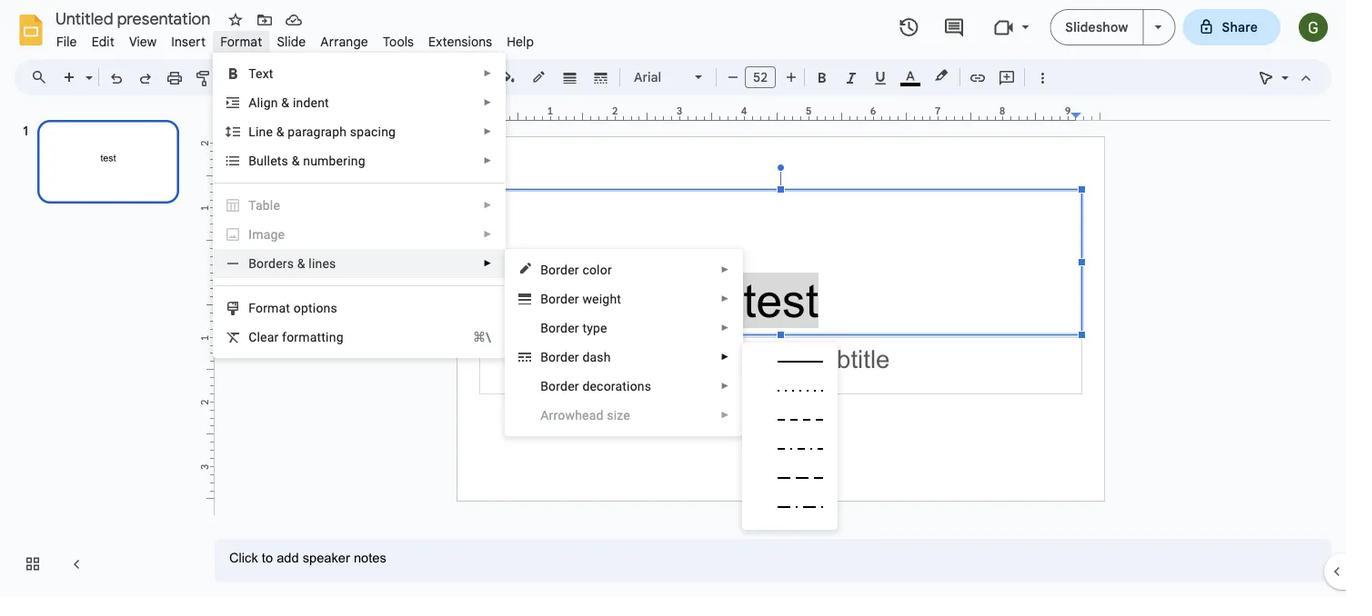 Task type: locate. For each thing, give the bounding box(es) containing it.
1 vertical spatial t
[[583, 321, 587, 336]]

menu
[[213, 53, 506, 358], [505, 249, 743, 437], [743, 343, 838, 530]]

table
[[249, 198, 280, 213]]

format inside menu item
[[220, 34, 262, 50]]

border w eight
[[541, 292, 621, 307]]

1 vertical spatial format
[[249, 301, 290, 316]]

1 vertical spatial menu item
[[541, 407, 730, 425]]

olor
[[589, 262, 612, 277]]

&
[[281, 95, 290, 110], [276, 124, 284, 139], [292, 153, 300, 168], [297, 256, 305, 271]]

► for border dash d element
[[721, 352, 730, 363]]

s
[[282, 153, 288, 168]]

menu bar inside menu bar banner
[[49, 24, 541, 54]]

menu item containing i
[[214, 220, 505, 249]]

bor d er dash
[[541, 350, 611, 365]]

navigation
[[0, 103, 200, 598]]

o
[[549, 379, 556, 394]]

lign
[[257, 95, 278, 110]]

border up d
[[541, 321, 579, 336]]

table 2 element
[[249, 198, 286, 213]]

► for borders & lines q element
[[483, 258, 492, 269]]

menu item down 'decorations'
[[541, 407, 730, 425]]

live pointer settings image
[[1277, 66, 1289, 72]]

t
[[277, 153, 282, 168], [583, 321, 587, 336]]

fill color: transparent image
[[498, 65, 519, 88]]

share
[[1222, 19, 1258, 35]]

h
[[575, 408, 582, 423]]

indent
[[293, 95, 329, 110]]

a lign & indent
[[249, 95, 329, 110]]

ead
[[582, 408, 604, 423]]

age
[[264, 227, 285, 242]]

decorations
[[583, 379, 652, 394]]

menu containing text
[[213, 53, 506, 358]]

0 vertical spatial t
[[277, 153, 282, 168]]

1 horizontal spatial menu item
[[541, 407, 730, 425]]

► for align & indent a element
[[483, 97, 492, 108]]

c lear formatting
[[249, 330, 344, 345]]

help menu item
[[500, 31, 541, 52]]

application
[[0, 0, 1347, 598]]

bor
[[541, 350, 561, 365]]

0 vertical spatial border
[[541, 262, 579, 277]]

size
[[607, 408, 630, 423]]

► for border weight w 'element'
[[721, 294, 730, 304]]

►
[[483, 68, 492, 79], [483, 97, 492, 108], [483, 126, 492, 137], [483, 156, 492, 166], [483, 200, 492, 211], [483, 229, 492, 240], [483, 258, 492, 269], [721, 265, 730, 275], [721, 294, 730, 304], [721, 323, 730, 333], [721, 352, 730, 363], [721, 381, 730, 392], [721, 410, 730, 421]]

ype
[[587, 321, 607, 336]]

► inside table menu item
[[483, 200, 492, 211]]

text s element
[[249, 66, 279, 81]]

& right ine
[[276, 124, 284, 139]]

border for border c olor
[[541, 262, 579, 277]]

right margin image
[[1072, 106, 1105, 120]]

m
[[252, 227, 264, 242]]

& left lines
[[297, 256, 305, 271]]

0 horizontal spatial menu item
[[214, 220, 505, 249]]

menu item for bor d er dash
[[541, 407, 730, 425]]

format up lear
[[249, 301, 290, 316]]

menu item for bulle t s & numbering
[[214, 220, 505, 249]]

arrow h ead size
[[541, 408, 630, 423]]

border weight w element
[[541, 292, 627, 307]]

tools
[[383, 34, 414, 50]]

1 vertical spatial border
[[541, 292, 579, 307]]

format for format
[[220, 34, 262, 50]]

2 border from the top
[[541, 292, 579, 307]]

1 border from the top
[[541, 262, 579, 277]]

borders & lines q element
[[249, 256, 342, 271]]

tools menu item
[[376, 31, 421, 52]]

format options
[[249, 301, 337, 316]]

menu bar
[[49, 24, 541, 54]]

Menus field
[[23, 65, 63, 90]]

border type t element
[[541, 321, 613, 336]]

arrow
[[541, 408, 575, 423]]

0 horizontal spatial t
[[277, 153, 282, 168]]

font list. arial selected. option
[[634, 65, 684, 90]]

border
[[541, 262, 579, 277], [541, 292, 579, 307], [541, 321, 579, 336]]

menu item
[[214, 220, 505, 249], [541, 407, 730, 425]]

border left the c
[[541, 262, 579, 277]]

► for line & paragraph spacing l element
[[483, 126, 492, 137]]

border dash option
[[591, 65, 612, 90]]

border weight option
[[560, 65, 581, 90]]

share button
[[1183, 9, 1281, 45]]

new slide with layout image
[[81, 66, 93, 72]]

► for text s element
[[483, 68, 492, 79]]

table menu item
[[214, 191, 505, 220]]

borders
[[249, 256, 294, 271]]

3 border from the top
[[541, 321, 579, 336]]

extensions menu item
[[421, 31, 500, 52]]

i
[[249, 227, 252, 242]]

format down star option
[[220, 34, 262, 50]]

Star checkbox
[[223, 7, 248, 33]]

view menu item
[[122, 31, 164, 52]]

highlight color image
[[932, 65, 952, 86]]

menu bar containing file
[[49, 24, 541, 54]]

0 vertical spatial menu item
[[214, 220, 505, 249]]

border decorations o element
[[541, 379, 657, 394]]

bulle
[[249, 153, 277, 168]]

menu item containing arrow
[[541, 407, 730, 425]]

format menu item
[[213, 31, 270, 52]]

menu item up lines
[[214, 220, 505, 249]]

bulle t s & numbering
[[249, 153, 366, 168]]

arial
[[634, 69, 662, 85]]

1 horizontal spatial t
[[583, 321, 587, 336]]

options
[[294, 301, 337, 316]]

extensions
[[429, 34, 492, 50]]

border t ype
[[541, 321, 607, 336]]

lear
[[257, 330, 279, 345]]

border left w
[[541, 292, 579, 307]]

0 vertical spatial format
[[220, 34, 262, 50]]

format
[[220, 34, 262, 50], [249, 301, 290, 316]]

dash
[[583, 350, 611, 365]]

paragraph
[[288, 124, 347, 139]]

2 vertical spatial border
[[541, 321, 579, 336]]

& right s
[[292, 153, 300, 168]]

Font size text field
[[746, 66, 775, 88]]

main toolbar
[[54, 0, 1057, 377]]



Task type: describe. For each thing, give the bounding box(es) containing it.
slide
[[277, 34, 306, 50]]

eight
[[592, 292, 621, 307]]

b
[[541, 379, 549, 394]]

insert
[[171, 34, 206, 50]]

arrowhead size h element
[[541, 408, 636, 423]]

Font size field
[[745, 66, 783, 93]]

2
[[199, 141, 211, 147]]

► for the table 2 element
[[483, 200, 492, 211]]

t for s
[[277, 153, 282, 168]]

border color: transparent image
[[529, 65, 550, 88]]

format for format options
[[249, 301, 290, 316]]

border dash d element
[[541, 350, 617, 365]]

menu containing border
[[505, 249, 743, 437]]

c
[[249, 330, 257, 345]]

slide menu item
[[270, 31, 313, 52]]

view
[[129, 34, 157, 50]]

t for ype
[[583, 321, 587, 336]]

formatting
[[282, 330, 344, 345]]

rder
[[556, 379, 579, 394]]

a
[[249, 95, 257, 110]]

text
[[249, 66, 273, 81]]

image m element
[[249, 227, 290, 242]]

ine
[[256, 124, 273, 139]]

clear formatting c element
[[249, 330, 349, 345]]

i m age
[[249, 227, 285, 242]]

insert menu item
[[164, 31, 213, 52]]

edit
[[92, 34, 115, 50]]

slideshow button
[[1050, 9, 1144, 45]]

borders & lines
[[249, 256, 336, 271]]

lines
[[309, 256, 336, 271]]

arrange
[[321, 34, 368, 50]]

arrange menu item
[[313, 31, 376, 52]]

► for bullets & numbering t element
[[483, 156, 492, 166]]

file
[[56, 34, 77, 50]]

w
[[583, 292, 592, 307]]

⌘\
[[473, 330, 491, 345]]

border for border w eight
[[541, 292, 579, 307]]

text color image
[[901, 65, 921, 86]]

align & indent a element
[[249, 95, 335, 110]]

l ine & paragraph spacing
[[249, 124, 396, 139]]

► for "border color c" "element"
[[721, 265, 730, 275]]

d
[[561, 350, 568, 365]]

file menu item
[[49, 31, 84, 52]]

& right lign
[[281, 95, 290, 110]]

er
[[568, 350, 579, 365]]

spacing
[[350, 124, 396, 139]]

► for image m element
[[483, 229, 492, 240]]

start slideshow (⌘+enter) image
[[1155, 25, 1162, 29]]

b o rder decorations
[[541, 379, 652, 394]]

edit menu item
[[84, 31, 122, 52]]

border c olor
[[541, 262, 612, 277]]

slideshow
[[1066, 19, 1129, 35]]

numbering
[[303, 153, 366, 168]]

format options \ element
[[249, 301, 343, 316]]

Rename text field
[[49, 7, 221, 29]]

border color c element
[[541, 262, 618, 277]]

l
[[249, 124, 256, 139]]

border for border t ype
[[541, 321, 579, 336]]

c
[[583, 262, 589, 277]]

help
[[507, 34, 534, 50]]

mode and view toolbar
[[1252, 59, 1321, 96]]

line & paragraph spacing l element
[[249, 124, 401, 139]]

⌘backslash element
[[451, 328, 491, 347]]

bullets & numbering t element
[[249, 153, 371, 168]]

menu bar banner
[[0, 0, 1347, 598]]

application containing slideshow
[[0, 0, 1347, 598]]



Task type: vqa. For each thing, say whether or not it's contained in the screenshot.


